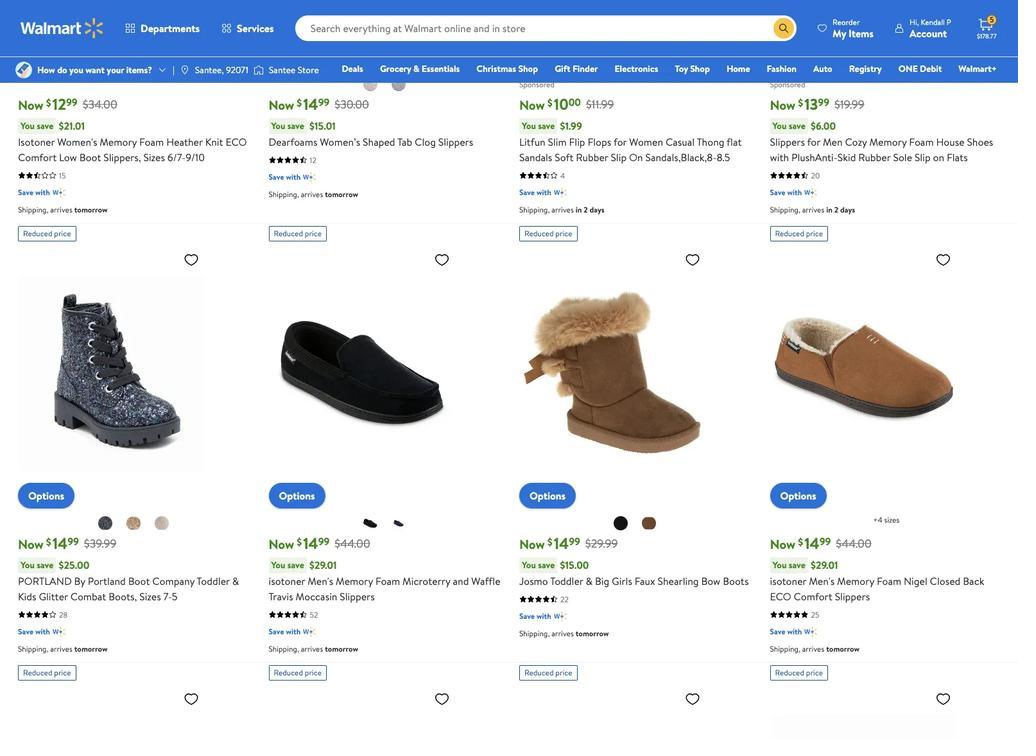 Task type: vqa. For each thing, say whether or not it's contained in the screenshot.
right "card"
no



Task type: locate. For each thing, give the bounding box(es) containing it.
2 days from the left
[[840, 204, 855, 215]]

28
[[59, 609, 68, 620]]

with for isotoner men's memory foam nigel closed back eco comfort slippers
[[787, 626, 802, 637]]

$ for isotoner men's memory foam nigel closed back eco comfort slippers
[[798, 535, 803, 549]]

1 horizontal spatial eco
[[770, 589, 792, 603]]

save for isotoner men's memory foam microterry and waffle travis moccasin slippers
[[287, 558, 304, 571]]

save for josmo toddler & big girls faux shearling bow boots
[[519, 610, 535, 621]]

1 vertical spatial 5
[[172, 589, 178, 603]]

1 vertical spatial walmart plus image
[[554, 610, 567, 623]]

comfort inside you save $29.01 isotoner men's memory foam nigel closed back eco comfort slippers
[[794, 589, 833, 603]]

0 horizontal spatial &
[[232, 574, 239, 588]]

Search search field
[[295, 15, 797, 41]]

1 horizontal spatial boot
[[128, 574, 150, 588]]

christmas shop
[[477, 62, 538, 75]]

with for josmo toddler & big girls faux shearling bow boots
[[537, 610, 551, 621]]

1 now $ 14 99 $44.00 from the left
[[269, 532, 370, 554]]

add to favorites list, portland by portland boot company toddler & kids girls chelsea boots, sizes 7-12 image
[[936, 691, 951, 707]]

now $ 14 99 $44.00
[[269, 532, 370, 554], [770, 532, 872, 554]]

reorder my items
[[833, 16, 874, 40]]

1 horizontal spatial 2
[[835, 204, 839, 215]]

save inside you save $15.01 dearfoams women's shaped tab clog slippers
[[287, 119, 304, 132]]

$44.00 for comfort
[[836, 536, 872, 552]]

walmart plus image down the 25
[[805, 625, 818, 638]]

$29.01 up the 25
[[811, 558, 838, 572]]

men's for moccasin
[[308, 574, 333, 588]]

tomorrow for microterry
[[325, 643, 358, 654]]

women's
[[320, 135, 360, 149]]

save inside you save $15.00 josmo toddler & big girls faux shearling bow boots
[[538, 558, 555, 571]]

memory
[[100, 135, 137, 149], [870, 135, 907, 149], [336, 574, 373, 588], [837, 574, 875, 588]]

one debit link
[[893, 62, 948, 76]]

sizes inside you save $21.01 isotoner women's memory foam heather knit eco comfort low boot slippers, sizes 6/7-9/10
[[143, 150, 165, 164]]

1 toddler from the left
[[197, 574, 230, 588]]

1 shipping, arrives in 2 days from the left
[[519, 204, 605, 215]]

arrives for isotoner women's memory foam heather knit eco comfort low boot slippers, sizes 6/7-9/10
[[50, 204, 72, 215]]

1 shop from the left
[[518, 62, 538, 75]]

now inside now $ 10 00 $11.99
[[519, 96, 545, 113]]

portland by portland boot company toddler & kids girls chelsea boots, sizes 7-12 image
[[770, 685, 956, 739]]

sponsored
[[519, 79, 555, 90], [770, 79, 805, 90]]

0 horizontal spatial 2
[[584, 204, 588, 215]]

shipping, arrives tomorrow down the 28
[[18, 643, 108, 654]]

you for slippers for men cozy memory foam house shoes with plushanti-skid rubber sole slip on flats
[[773, 119, 787, 132]]

isotoner inside you save $29.01 isotoner men's memory foam microterry and waffle travis moccasin slippers
[[269, 574, 305, 588]]

save inside you save $21.01 isotoner women's memory foam heather knit eco comfort low boot slippers, sizes 6/7-9/10
[[37, 119, 54, 132]]

add to favorites list, portland by portland boot company toddler & kids glitter combat boots, sizes 7-5 image
[[184, 251, 199, 267]]

walmart plus image down 52
[[303, 625, 316, 638]]

2 slip from the left
[[915, 150, 931, 164]]

foam inside you save $29.01 isotoner men's memory foam microterry and waffle travis moccasin slippers
[[376, 574, 400, 588]]

14 for portland by portland boot company toddler & kids glitter combat boots, sizes 7-5
[[53, 532, 67, 554]]

now inside now $ 14 99 $39.99
[[18, 535, 44, 553]]

registry
[[849, 62, 882, 75]]

& right the grocery
[[413, 62, 420, 75]]

2 toddler from the left
[[550, 574, 583, 588]]

electronics link
[[609, 62, 664, 76]]

2 $29.01 from the left
[[811, 558, 838, 572]]

rubber down flops
[[576, 150, 608, 164]]

 image
[[15, 62, 32, 78], [180, 65, 190, 75]]

shipping, arrives in 2 days
[[519, 204, 605, 215], [770, 204, 855, 215]]

rubber
[[576, 150, 608, 164], [859, 150, 891, 164]]

santee
[[269, 64, 296, 76]]

2 rubber from the left
[[859, 150, 891, 164]]

99 inside now $ 14 99 $29.99
[[569, 534, 580, 548]]

2 in from the left
[[826, 204, 833, 215]]

sponsored for 10
[[519, 79, 555, 90]]

save with
[[269, 171, 301, 182], [18, 187, 50, 198], [519, 187, 551, 198], [770, 187, 802, 198], [519, 610, 551, 621], [18, 626, 50, 637], [269, 626, 301, 637], [770, 626, 802, 637]]

p
[[947, 16, 952, 27]]

0 horizontal spatial comfort
[[18, 150, 57, 164]]

0 horizontal spatial days
[[590, 204, 605, 215]]

0 horizontal spatial shipping, arrives in 2 days
[[519, 204, 605, 215]]

how do you want your items?
[[37, 64, 152, 76]]

sizes left 6/7-
[[143, 150, 165, 164]]

faux
[[635, 574, 655, 588]]

arrives down 20
[[802, 204, 825, 215]]

0 horizontal spatial black image
[[363, 515, 378, 531]]

you inside you save $29.01 isotoner men's memory foam nigel closed back eco comfort slippers
[[773, 558, 787, 571]]

memory inside you save $6.00 slippers for men cozy memory foam house shoes with plushanti-skid rubber sole slip on flats
[[870, 135, 907, 149]]

0 vertical spatial walmart plus image
[[554, 186, 567, 199]]

1 2 from the left
[[584, 204, 588, 215]]

for
[[614, 135, 627, 149], [807, 135, 821, 149]]

$29.01 for moccasin
[[309, 558, 337, 572]]

save for slippers for men cozy memory foam house shoes with plushanti-skid rubber sole slip on flats
[[770, 187, 786, 198]]

foam
[[139, 135, 164, 149], [909, 135, 934, 149], [376, 574, 400, 588], [877, 574, 902, 588]]

walmart plus image down dearfoams
[[303, 171, 316, 183]]

electronics
[[615, 62, 658, 75]]

sizes inside you save $25.00 portland by portland boot company toddler & kids glitter combat boots, sizes 7-5
[[139, 589, 161, 603]]

1 horizontal spatial slip
[[915, 150, 931, 164]]

12 up $21.01
[[53, 93, 66, 115]]

1 vertical spatial eco
[[770, 589, 792, 603]]

$ inside now $ 12 99 $34.00
[[46, 96, 51, 110]]

microterry
[[403, 574, 451, 588]]

you inside you save $21.01 isotoner women's memory foam heather knit eco comfort low boot slippers, sizes 6/7-9/10
[[21, 119, 35, 132]]

1 horizontal spatial toddler
[[550, 574, 583, 588]]

in
[[576, 204, 582, 215], [826, 204, 833, 215]]

1 isotoner from the left
[[269, 574, 305, 588]]

99 inside now $ 14 99 $30.00
[[318, 95, 330, 109]]

shop right toy
[[690, 62, 710, 75]]

2 shop from the left
[[690, 62, 710, 75]]

& right company
[[232, 574, 239, 588]]

moccasin
[[296, 589, 337, 603]]

boot up boots,
[[128, 574, 150, 588]]

isotoner up the travis
[[269, 574, 305, 588]]

arrives down 15
[[50, 204, 72, 215]]

memory left nigel
[[837, 574, 875, 588]]

99 for slippers for men cozy memory foam house shoes with plushanti-skid rubber sole slip on flats
[[818, 95, 830, 109]]

$29.01 inside you save $29.01 isotoner men's memory foam nigel closed back eco comfort slippers
[[811, 558, 838, 572]]

1 horizontal spatial comfort
[[794, 589, 833, 603]]

closed
[[930, 574, 961, 588]]

navy blue image
[[391, 515, 406, 531]]

you save $15.00 josmo toddler & big girls faux shearling bow boots
[[519, 558, 749, 588]]

my
[[833, 26, 846, 40]]

arrives down 52
[[301, 643, 323, 654]]

1 horizontal spatial sponsored
[[770, 79, 805, 90]]

12 down dearfoams
[[310, 154, 316, 165]]

memory up slippers, on the left
[[100, 135, 137, 149]]

shipping, arrives tomorrow for portland by portland boot company toddler & kids glitter combat boots, sizes 7-5
[[18, 643, 108, 654]]

save for isotoner men's memory foam nigel closed back eco comfort slippers
[[789, 558, 806, 571]]

0 horizontal spatial slip
[[611, 150, 627, 164]]

0 horizontal spatial rubber
[[576, 150, 608, 164]]

flat
[[727, 135, 742, 149]]

shipping, for slippers for men cozy memory foam house shoes with plushanti-skid rubber sole slip on flats
[[770, 204, 801, 215]]

shipping, arrives tomorrow down 52
[[269, 643, 358, 654]]

 image
[[254, 64, 264, 76]]

shoes
[[967, 135, 993, 149]]

toddler right company
[[197, 574, 230, 588]]

1 horizontal spatial now $ 14 99 $44.00
[[770, 532, 872, 554]]

1 horizontal spatial rubber
[[859, 150, 891, 164]]

you for portland by portland boot company toddler & kids glitter combat boots, sizes 7-5
[[21, 558, 35, 571]]

2 now $ 14 99 $44.00 from the left
[[770, 532, 872, 554]]

shop inside 'link'
[[690, 62, 710, 75]]

save inside you save $1.99 litfun slim flip flops for women casual thong flat sandals soft rubber slip on sandals,black,8-8.5
[[538, 119, 555, 132]]

save for isotoner women's memory foam heather knit eco comfort low boot slippers, sizes 6/7-9/10
[[18, 187, 33, 198]]

boot down women's
[[79, 150, 101, 164]]

save for dearfoams women's shaped tab clog slippers
[[287, 119, 304, 132]]

shop
[[518, 62, 538, 75], [690, 62, 710, 75]]

reduced
[[23, 228, 52, 239], [274, 228, 303, 239], [525, 228, 554, 239], [775, 228, 805, 239], [23, 667, 52, 678], [274, 667, 303, 678], [525, 667, 554, 678], [775, 667, 805, 678]]

save with for slippers for men cozy memory foam house shoes with plushanti-skid rubber sole slip on flats
[[770, 187, 802, 198]]

1 $44.00 from the left
[[335, 536, 370, 552]]

you inside you save $15.00 josmo toddler & big girls faux shearling bow boots
[[522, 558, 536, 571]]

14 for isotoner men's memory foam microterry and waffle travis moccasin slippers
[[303, 532, 318, 554]]

auto
[[814, 62, 833, 75]]

with for isotoner men's memory foam microterry and waffle travis moccasin slippers
[[286, 626, 301, 637]]

you inside you save $15.01 dearfoams women's shaped tab clog slippers
[[271, 119, 285, 132]]

you for isotoner men's memory foam nigel closed back eco comfort slippers
[[773, 558, 787, 571]]

rubber down cozy
[[859, 150, 891, 164]]

5 up the $178.77
[[990, 14, 994, 25]]

$29.01 up the moccasin
[[309, 558, 337, 572]]

rubber inside you save $1.99 litfun slim flip flops for women casual thong flat sandals soft rubber slip on sandals,black,8-8.5
[[576, 150, 608, 164]]

1 sponsored from the left
[[519, 79, 555, 90]]

add to favorites list, jurassic world toddler boys slipper, dual sizes 5-12 image
[[434, 691, 450, 707]]

eco inside you save $21.01 isotoner women's memory foam heather knit eco comfort low boot slippers, sizes 6/7-9/10
[[226, 135, 247, 149]]

combat
[[70, 589, 106, 603]]

1 in from the left
[[576, 204, 582, 215]]

2 for from the left
[[807, 135, 821, 149]]

save for portland by portland boot company toddler & kids glitter combat boots, sizes 7-5
[[37, 558, 54, 571]]

2 2 from the left
[[835, 204, 839, 215]]

walmart plus image for now $ 13 99 $19.99
[[805, 186, 818, 199]]

sponsored for 13
[[770, 79, 805, 90]]

0 vertical spatial eco
[[226, 135, 247, 149]]

$44.00 up you save $29.01 isotoner men's memory foam nigel closed back eco comfort slippers
[[836, 536, 872, 552]]

hot wheels toddler boys slipper, sizes 5-12 image
[[519, 685, 706, 739]]

0 horizontal spatial eco
[[226, 135, 247, 149]]

$44.00 for moccasin
[[335, 536, 370, 552]]

foam left microterry
[[376, 574, 400, 588]]

memory inside you save $21.01 isotoner women's memory foam heather knit eco comfort low boot slippers, sizes 6/7-9/10
[[100, 135, 137, 149]]

1 horizontal spatial black image
[[613, 515, 629, 531]]

walmart plus image down 22
[[554, 610, 567, 623]]

25
[[811, 609, 820, 620]]

shipping, arrives tomorrow down 15
[[18, 204, 108, 215]]

account
[[910, 26, 947, 40]]

for right flops
[[614, 135, 627, 149]]

shipping, for josmo toddler & big girls faux shearling bow boots
[[519, 628, 550, 639]]

arrives down 4
[[552, 204, 574, 215]]

rubber inside you save $6.00 slippers for men cozy memory foam house shoes with plushanti-skid rubber sole slip on flats
[[859, 150, 891, 164]]

add to favorites list, isotoner men's memory foam nigel closed back eco comfort slippers image
[[936, 251, 951, 267]]

1 horizontal spatial men's
[[809, 574, 835, 588]]

arrives down the 28
[[50, 643, 72, 654]]

black image
[[98, 515, 113, 531]]

0 horizontal spatial $29.01
[[309, 558, 337, 572]]

you inside you save $25.00 portland by portland boot company toddler & kids glitter combat boots, sizes 7-5
[[21, 558, 35, 571]]

portland by portland boot company toddler & kids glitter combat boots, sizes 7-5 image
[[18, 246, 204, 498]]

save
[[269, 171, 284, 182], [18, 187, 33, 198], [519, 187, 535, 198], [770, 187, 786, 198], [519, 610, 535, 621], [18, 626, 33, 637], [269, 626, 284, 637], [770, 626, 786, 637]]

99 inside now $ 13 99 $19.99
[[818, 95, 830, 109]]

&
[[413, 62, 420, 75], [232, 574, 239, 588], [586, 574, 593, 588]]

tomorrow
[[325, 189, 358, 199], [74, 204, 108, 215], [576, 628, 609, 639], [74, 643, 108, 654], [325, 643, 358, 654], [826, 643, 860, 654]]

options
[[28, 49, 64, 63], [279, 49, 315, 63], [530, 49, 566, 63], [780, 49, 817, 63], [28, 488, 64, 502], [279, 488, 315, 502], [530, 488, 566, 502], [780, 488, 817, 502]]

save inside you save $25.00 portland by portland boot company toddler & kids glitter combat boots, sizes 7-5
[[37, 558, 54, 571]]

home
[[727, 62, 750, 75]]

walmart plus image down 20
[[805, 186, 818, 199]]

registry link
[[844, 62, 888, 76]]

memory up sole
[[870, 135, 907, 149]]

isotoner right boots
[[770, 574, 807, 588]]

with for slippers for men cozy memory foam house shoes with plushanti-skid rubber sole slip on flats
[[787, 187, 802, 198]]

99 inside now $ 12 99 $34.00
[[66, 95, 78, 109]]

0 horizontal spatial 12
[[53, 93, 66, 115]]

toddler down $15.00
[[550, 574, 583, 588]]

save inside you save $29.01 isotoner men's memory foam microterry and waffle travis moccasin slippers
[[287, 558, 304, 571]]

5 $178.77
[[977, 14, 997, 40]]

 image for santee, 92071
[[180, 65, 190, 75]]

and
[[453, 574, 469, 588]]

1 rubber from the left
[[576, 150, 608, 164]]

you inside you save $29.01 isotoner men's memory foam microterry and waffle travis moccasin slippers
[[271, 558, 285, 571]]

slippers,
[[104, 150, 141, 164]]

now for josmo toddler & big girls faux shearling bow boots
[[519, 535, 545, 553]]

1 horizontal spatial $29.01
[[811, 558, 838, 572]]

shipping, arrives tomorrow down dearfoams
[[269, 189, 358, 199]]

big
[[595, 574, 609, 588]]

walmart plus image down 4
[[554, 186, 567, 199]]

men's up the moccasin
[[308, 574, 333, 588]]

slippers inside you save $29.01 isotoner men's memory foam microterry and waffle travis moccasin slippers
[[340, 589, 375, 603]]

0 horizontal spatial in
[[576, 204, 582, 215]]

1 horizontal spatial shop
[[690, 62, 710, 75]]

save for isotoner men's memory foam microterry and waffle travis moccasin slippers
[[269, 626, 284, 637]]

0 horizontal spatial shop
[[518, 62, 538, 75]]

5
[[990, 14, 994, 25], [172, 589, 178, 603]]

2 men's from the left
[[809, 574, 835, 588]]

shop for christmas shop
[[518, 62, 538, 75]]

departments
[[141, 21, 200, 35]]

1 horizontal spatial 5
[[990, 14, 994, 25]]

$ inside now $ 10 00 $11.99
[[548, 96, 553, 110]]

deals link
[[336, 62, 369, 76]]

shop right "christmas"
[[518, 62, 538, 75]]

save with for dearfoams women's shaped tab clog slippers
[[269, 171, 301, 182]]

1 horizontal spatial  image
[[180, 65, 190, 75]]

you save $1.99 litfun slim flip flops for women casual thong flat sandals soft rubber slip on sandals,black,8-8.5
[[519, 119, 742, 164]]

grocery
[[380, 62, 411, 75]]

1 vertical spatial boot
[[128, 574, 150, 588]]

walmart image
[[21, 18, 104, 39]]

you inside you save $6.00 slippers for men cozy memory foam house shoes with plushanti-skid rubber sole slip on flats
[[773, 119, 787, 132]]

2 $44.00 from the left
[[836, 536, 872, 552]]

foam inside you save $6.00 slippers for men cozy memory foam house shoes with plushanti-skid rubber sole slip on flats
[[909, 135, 934, 149]]

0 horizontal spatial isotoner
[[269, 574, 305, 588]]

add to favorites list, hot wheels toddler boys slipper, sizes 5-12 image
[[685, 691, 701, 707]]

you inside you save $1.99 litfun slim flip flops for women casual thong flat sandals soft rubber slip on sandals,black,8-8.5
[[522, 119, 536, 132]]

 image for how do you want your items?
[[15, 62, 32, 78]]

you for dearfoams women's shaped tab clog slippers
[[271, 119, 285, 132]]

items?
[[126, 64, 152, 76]]

save inside you save $6.00 slippers for men cozy memory foam house shoes with plushanti-skid rubber sole slip on flats
[[789, 119, 806, 132]]

foam left nigel
[[877, 574, 902, 588]]

0 vertical spatial comfort
[[18, 150, 57, 164]]

1 horizontal spatial in
[[826, 204, 833, 215]]

men's up the 25
[[809, 574, 835, 588]]

women's
[[57, 135, 97, 149]]

services button
[[211, 13, 285, 44]]

you save $25.00 portland by portland boot company toddler & kids glitter combat boots, sizes 7-5
[[18, 558, 239, 603]]

isotoner for travis
[[269, 574, 305, 588]]

slip
[[611, 150, 627, 164], [915, 150, 931, 164]]

5 down company
[[172, 589, 178, 603]]

men's inside you save $29.01 isotoner men's memory foam nigel closed back eco comfort slippers
[[809, 574, 835, 588]]

with for portland by portland boot company toddler & kids glitter combat boots, sizes 7-5
[[35, 626, 50, 637]]

walmart plus image
[[554, 186, 567, 199], [554, 610, 567, 623], [805, 625, 818, 638]]

isotoner inside you save $29.01 isotoner men's memory foam nigel closed back eco comfort slippers
[[770, 574, 807, 588]]

0 horizontal spatial now $ 14 99 $44.00
[[269, 532, 370, 554]]

now inside now $ 14 99 $30.00
[[269, 96, 294, 113]]

1 days from the left
[[590, 204, 605, 215]]

$29.01 inside you save $29.01 isotoner men's memory foam microterry and waffle travis moccasin slippers
[[309, 558, 337, 572]]

0 horizontal spatial toddler
[[197, 574, 230, 588]]

$29.01 for comfort
[[811, 558, 838, 572]]

memory for isotoner women's memory foam heather knit eco comfort low boot slippers, sizes 6/7-9/10
[[100, 135, 137, 149]]

+4 sizes
[[873, 514, 900, 525]]

for inside you save $1.99 litfun slim flip flops for women casual thong flat sandals soft rubber slip on sandals,black,8-8.5
[[614, 135, 627, 149]]

1 horizontal spatial shipping, arrives in 2 days
[[770, 204, 855, 215]]

walmart plus image
[[303, 171, 316, 183], [53, 186, 65, 199], [805, 186, 818, 199], [53, 625, 65, 638], [303, 625, 316, 638]]

sponsored up 10
[[519, 79, 555, 90]]

99 for isotoner women's memory foam heather knit eco comfort low boot slippers, sizes 6/7-9/10
[[66, 95, 78, 109]]

isotoner for eco
[[770, 574, 807, 588]]

1 slip from the left
[[611, 150, 627, 164]]

$ for slippers for men cozy memory foam house shoes with plushanti-skid rubber sole slip on flats
[[798, 96, 803, 110]]

0 horizontal spatial  image
[[15, 62, 32, 78]]

8.5
[[717, 150, 730, 164]]

christmas
[[477, 62, 516, 75]]

shipping, for dearfoams women's shaped tab clog slippers
[[269, 189, 299, 199]]

$ for portland by portland boot company toddler & kids glitter combat boots, sizes 7-5
[[46, 535, 51, 549]]

portland
[[18, 574, 72, 588]]

foam inside you save $21.01 isotoner women's memory foam heather knit eco comfort low boot slippers, sizes 6/7-9/10
[[139, 135, 164, 149]]

shipping, arrives in 2 days for 10
[[519, 204, 605, 215]]

$ inside now $ 14 99 $30.00
[[297, 96, 302, 110]]

2 sponsored from the left
[[770, 79, 805, 90]]

$ inside now $ 14 99 $39.99
[[46, 535, 51, 549]]

$ inside now $ 13 99 $19.99
[[798, 96, 803, 110]]

1 horizontal spatial 12
[[310, 154, 316, 165]]

house
[[936, 135, 965, 149]]

kendall
[[921, 16, 945, 27]]

thong
[[697, 135, 725, 149]]

comfort down isotoner
[[18, 150, 57, 164]]

tomorrow for clog
[[325, 189, 358, 199]]

$44.00
[[335, 536, 370, 552], [836, 536, 872, 552]]

arrives down the 25
[[802, 643, 825, 654]]

sizes
[[143, 150, 165, 164], [139, 589, 161, 603]]

2 for 10
[[584, 204, 588, 215]]

1 vertical spatial sizes
[[139, 589, 161, 603]]

& inside you save $25.00 portland by portland boot company toddler & kids glitter combat boots, sizes 7-5
[[232, 574, 239, 588]]

arrives for litfun slim flip flops for women casual thong flat sandals soft rubber slip on sandals,black,8-8.5
[[552, 204, 574, 215]]

1 horizontal spatial for
[[807, 135, 821, 149]]

0 vertical spatial boot
[[79, 150, 101, 164]]

2 shipping, arrives in 2 days from the left
[[770, 204, 855, 215]]

arrives down dearfoams
[[301, 189, 323, 199]]

arrives down 22
[[552, 628, 574, 639]]

men's
[[308, 574, 333, 588], [809, 574, 835, 588]]

walmart plus image down 15
[[53, 186, 65, 199]]

shipping, arrives in 2 days for 13
[[770, 204, 855, 215]]

grocery & essentials
[[380, 62, 460, 75]]

1 men's from the left
[[308, 574, 333, 588]]

memory inside you save $29.01 isotoner men's memory foam nigel closed back eco comfort slippers
[[837, 574, 875, 588]]

1 horizontal spatial $44.00
[[836, 536, 872, 552]]

2 isotoner from the left
[[770, 574, 807, 588]]

shipping, arrives in 2 days down 4
[[519, 204, 605, 215]]

memory inside you save $29.01 isotoner men's memory foam microterry and waffle travis moccasin slippers
[[336, 574, 373, 588]]

black image
[[363, 515, 378, 531], [613, 515, 629, 531]]

sizes left 7-
[[139, 589, 161, 603]]

black image left wheat icon
[[613, 515, 629, 531]]

memory up the moccasin
[[336, 574, 373, 588]]

sizes for 12
[[143, 150, 165, 164]]

$44.00 up you save $29.01 isotoner men's memory foam microterry and waffle travis moccasin slippers
[[335, 536, 370, 552]]

now
[[18, 96, 44, 113], [269, 96, 294, 113], [519, 96, 545, 113], [770, 96, 796, 113], [18, 535, 44, 553], [269, 535, 294, 553], [519, 535, 545, 553], [770, 535, 796, 553]]

for up "plushanti-"
[[807, 135, 821, 149]]

1 $29.01 from the left
[[309, 558, 337, 572]]

now inside now $ 13 99 $19.99
[[770, 96, 796, 113]]

$ inside now $ 14 99 $29.99
[[548, 535, 553, 549]]

shipping, arrives tomorrow down 22
[[519, 628, 609, 639]]

1 horizontal spatial days
[[840, 204, 855, 215]]

now inside now $ 14 99 $29.99
[[519, 535, 545, 553]]

save with for isotoner women's memory foam heather knit eco comfort low boot slippers, sizes 6/7-9/10
[[18, 187, 50, 198]]

isotoner men's memory foam microterry and waffle travis moccasin slippers image
[[269, 246, 455, 498]]

walmart plus image down the 28
[[53, 625, 65, 638]]

add to favorites list, josmo toddler & big girls faux shearling bow boots image
[[685, 251, 701, 267]]

 image right the |
[[180, 65, 190, 75]]

now $ 14 99 $44.00 for comfort
[[770, 532, 872, 554]]

now for isotoner women's memory foam heather knit eco comfort low boot slippers, sizes 6/7-9/10
[[18, 96, 44, 113]]

2 black image from the left
[[613, 515, 629, 531]]

black image left the navy blue "image"
[[363, 515, 378, 531]]

save for isotoner men's memory foam nigel closed back eco comfort slippers
[[770, 626, 786, 637]]

josmo
[[519, 574, 548, 588]]

shipping, arrives in 2 days down 20
[[770, 204, 855, 215]]

deals
[[342, 62, 363, 75]]

0 horizontal spatial sponsored
[[519, 79, 555, 90]]

$178.77
[[977, 31, 997, 40]]

1 black image from the left
[[363, 515, 378, 531]]

foam inside you save $29.01 isotoner men's memory foam nigel closed back eco comfort slippers
[[877, 574, 902, 588]]

$15.00
[[560, 558, 589, 572]]

0 horizontal spatial 5
[[172, 589, 178, 603]]

men's inside you save $29.01 isotoner men's memory foam microterry and waffle travis moccasin slippers
[[308, 574, 333, 588]]

5 inside you save $25.00 portland by portland boot company toddler & kids glitter combat boots, sizes 7-5
[[172, 589, 178, 603]]

toy shop link
[[669, 62, 716, 76]]

you save $15.01 dearfoams women's shaped tab clog slippers
[[269, 119, 473, 149]]

foam up on
[[909, 135, 934, 149]]

now $ 14 99 $30.00
[[269, 93, 369, 115]]

dearfoams women's shaped tab clog slippers image
[[269, 0, 455, 59]]

1 vertical spatial comfort
[[794, 589, 833, 603]]

99 inside now $ 14 99 $39.99
[[67, 534, 79, 548]]

sponsored down fashion
[[770, 79, 805, 90]]

save for portland by portland boot company toddler & kids glitter combat boots, sizes 7-5
[[18, 626, 33, 637]]

1 for from the left
[[614, 135, 627, 149]]

0 horizontal spatial for
[[614, 135, 627, 149]]

2 horizontal spatial &
[[586, 574, 593, 588]]

0 horizontal spatial $44.00
[[335, 536, 370, 552]]

0 horizontal spatial boot
[[79, 150, 101, 164]]

0 vertical spatial 5
[[990, 14, 994, 25]]

toddler
[[197, 574, 230, 588], [550, 574, 583, 588]]

0 vertical spatial sizes
[[143, 150, 165, 164]]

 image left how
[[15, 62, 32, 78]]

add to favorites list, nicole miller little & big girls velvet mary jane flats, sizes 11-3 image
[[184, 691, 199, 707]]

$ for isotoner men's memory foam microterry and waffle travis moccasin slippers
[[297, 535, 302, 549]]

gift
[[555, 62, 571, 75]]

comfort up the 25
[[794, 589, 833, 603]]

0 vertical spatial 12
[[53, 93, 66, 115]]

0 horizontal spatial men's
[[308, 574, 333, 588]]

1 horizontal spatial isotoner
[[770, 574, 807, 588]]

save inside you save $29.01 isotoner men's memory foam nigel closed back eco comfort slippers
[[789, 558, 806, 571]]

& left big
[[586, 574, 593, 588]]

now $ 10 00 $11.99
[[519, 93, 614, 115]]

now inside now $ 12 99 $34.00
[[18, 96, 44, 113]]

2 vertical spatial walmart plus image
[[805, 625, 818, 638]]

shipping, arrives tomorrow down the 25
[[770, 643, 860, 654]]

92071
[[226, 64, 248, 76]]

now for portland by portland boot company toddler & kids glitter combat boots, sizes 7-5
[[18, 535, 44, 553]]

shipping, arrives tomorrow for dearfoams women's shaped tab clog slippers
[[269, 189, 358, 199]]

eco
[[226, 135, 247, 149], [770, 589, 792, 603]]

foam left heather
[[139, 135, 164, 149]]



Task type: describe. For each thing, give the bounding box(es) containing it.
sandals
[[519, 150, 552, 164]]

now $ 12 99 $34.00
[[18, 93, 117, 115]]

boots,
[[109, 589, 137, 603]]

shop for toy shop
[[690, 62, 710, 75]]

portland
[[88, 574, 126, 588]]

knit
[[205, 135, 223, 149]]

flops
[[588, 135, 611, 149]]

$ for litfun slim flip flops for women casual thong flat sandals soft rubber slip on sandals,black,8-8.5
[[548, 96, 553, 110]]

tomorrow for girls
[[576, 628, 609, 639]]

10
[[554, 93, 569, 115]]

foam for isotoner women's memory foam heather knit eco comfort low boot slippers, sizes 6/7-9/10
[[139, 135, 164, 149]]

tomorrow for nigel
[[826, 643, 860, 654]]

with for isotoner women's memory foam heather knit eco comfort low boot slippers, sizes 6/7-9/10
[[35, 187, 50, 198]]

22
[[561, 594, 569, 605]]

99 for portland by portland boot company toddler & kids glitter combat boots, sizes 7-5
[[67, 534, 79, 548]]

you save $21.01 isotoner women's memory foam heather knit eco comfort low boot slippers, sizes 6/7-9/10
[[18, 119, 247, 164]]

walmart plus image for now $ 12 99 $34.00
[[53, 186, 65, 199]]

7-
[[163, 589, 172, 603]]

hi, kendall p account
[[910, 16, 952, 40]]

you save $6.00 slippers for men cozy memory foam house shoes with plushanti-skid rubber sole slip on flats
[[770, 119, 993, 164]]

save for josmo toddler & big girls faux shearling bow boots
[[538, 558, 555, 571]]

4
[[561, 170, 565, 181]]

bow
[[701, 574, 721, 588]]

5 inside 5 $178.77
[[990, 14, 994, 25]]

tomorrow for heather
[[74, 204, 108, 215]]

rubber for 13
[[859, 150, 891, 164]]

15
[[59, 170, 66, 181]]

shipping, arrives tomorrow for isotoner women's memory foam heather knit eco comfort low boot slippers, sizes 6/7-9/10
[[18, 204, 108, 215]]

days for 10
[[590, 204, 605, 215]]

you
[[69, 64, 83, 76]]

arrives for slippers for men cozy memory foam house shoes with plushanti-skid rubber sole slip on flats
[[802, 204, 825, 215]]

items
[[849, 26, 874, 40]]

low
[[59, 150, 77, 164]]

fashion
[[767, 62, 797, 75]]

now for isotoner men's memory foam microterry and waffle travis moccasin slippers
[[269, 535, 294, 553]]

save for dearfoams women's shaped tab clog slippers
[[269, 171, 284, 182]]

walmart+ link
[[953, 62, 1003, 76]]

shearling
[[658, 574, 699, 588]]

shipping, arrives tomorrow for isotoner men's memory foam nigel closed back eco comfort slippers
[[770, 643, 860, 654]]

toddler inside you save $25.00 portland by portland boot company toddler & kids glitter combat boots, sizes 7-5
[[197, 574, 230, 588]]

isotoner men's memory foam nigel closed back eco comfort slippers image
[[770, 246, 956, 498]]

plushanti-
[[792, 150, 838, 164]]

$34.00
[[83, 97, 117, 113]]

santee,
[[195, 64, 224, 76]]

store
[[298, 64, 319, 76]]

shipping, for isotoner men's memory foam microterry and waffle travis moccasin slippers
[[269, 643, 299, 654]]

save with for portland by portland boot company toddler & kids glitter combat boots, sizes 7-5
[[18, 626, 50, 637]]

arrives for josmo toddler & big girls faux shearling bow boots
[[552, 628, 574, 639]]

departments button
[[114, 13, 211, 44]]

you save $29.01 isotoner men's memory foam microterry and waffle travis moccasin slippers
[[269, 558, 501, 603]]

$1.99
[[560, 119, 582, 133]]

memory for isotoner men's memory foam microterry and waffle travis moccasin slippers
[[336, 574, 373, 588]]

sizes
[[885, 514, 900, 525]]

you for litfun slim flip flops for women casual thong flat sandals soft rubber slip on sandals,black,8-8.5
[[522, 119, 536, 132]]

14 for josmo toddler & big girls faux shearling bow boots
[[554, 532, 569, 554]]

toddler inside you save $15.00 josmo toddler & big girls faux shearling bow boots
[[550, 574, 583, 588]]

in for 13
[[826, 204, 833, 215]]

you for isotoner men's memory foam microterry and waffle travis moccasin slippers
[[271, 558, 285, 571]]

14 for isotoner men's memory foam nigel closed back eco comfort slippers
[[805, 532, 820, 554]]

black image for now $ 14 99 $44.00
[[363, 515, 378, 531]]

tab
[[397, 135, 412, 149]]

nicole miller little & big girls velvet mary jane flats, sizes 11-3 image
[[18, 685, 204, 739]]

litfun
[[519, 135, 546, 149]]

foam for isotoner men's memory foam nigel closed back eco comfort slippers
[[877, 574, 902, 588]]

you save $29.01 isotoner men's memory foam nigel closed back eco comfort slippers
[[770, 558, 985, 603]]

rubber for 10
[[576, 150, 608, 164]]

arrives for isotoner men's memory foam microterry and waffle travis moccasin slippers
[[301, 643, 323, 654]]

foam for isotoner men's memory foam microterry and waffle travis moccasin slippers
[[376, 574, 400, 588]]

slippers inside you save $29.01 isotoner men's memory foam nigel closed back eco comfort slippers
[[835, 589, 870, 603]]

arrives for dearfoams women's shaped tab clog slippers
[[301, 189, 323, 199]]

cozy
[[845, 135, 867, 149]]

for inside you save $6.00 slippers for men cozy memory foam house shoes with plushanti-skid rubber sole slip on flats
[[807, 135, 821, 149]]

auto link
[[808, 62, 838, 76]]

now for litfun slim flip flops for women casual thong flat sandals soft rubber slip on sandals,black,8-8.5
[[519, 96, 545, 113]]

girls
[[612, 574, 632, 588]]

toy shop
[[675, 62, 710, 75]]

walmart+
[[959, 62, 997, 75]]

$6.00
[[811, 119, 836, 133]]

walmart plus image for now $ 14 99 $44.00
[[805, 625, 818, 638]]

company
[[152, 574, 195, 588]]

in for 10
[[576, 204, 582, 215]]

now $ 14 99 $39.99
[[18, 532, 116, 554]]

sole
[[893, 150, 912, 164]]

grocery & essentials link
[[374, 62, 466, 76]]

slippers for men cozy memory foam house shoes with plushanti-skid rubber sole slip on flats image
[[770, 0, 956, 59]]

slippers inside you save $6.00 slippers for men cozy memory foam house shoes with plushanti-skid rubber sole slip on flats
[[770, 135, 805, 149]]

heather
[[166, 135, 203, 149]]

sizes for 14
[[139, 589, 161, 603]]

& inside you save $15.00 josmo toddler & big girls faux shearling bow boots
[[586, 574, 593, 588]]

shipping, for litfun slim flip flops for women casual thong flat sandals soft rubber slip on sandals,black,8-8.5
[[519, 204, 550, 215]]

with for litfun slim flip flops for women casual thong flat sandals soft rubber slip on sandals,black,8-8.5
[[537, 187, 551, 198]]

days for 13
[[840, 204, 855, 215]]

Walmart Site-Wide search field
[[295, 15, 797, 41]]

+4
[[873, 514, 883, 525]]

skid
[[838, 150, 856, 164]]

99 for dearfoams women's shaped tab clog slippers
[[318, 95, 330, 109]]

save with for josmo toddler & big girls faux shearling bow boots
[[519, 610, 551, 621]]

$11.99
[[586, 97, 614, 113]]

nigel
[[904, 574, 928, 588]]

back
[[963, 574, 985, 588]]

tomorrow for company
[[74, 643, 108, 654]]

toy
[[675, 62, 688, 75]]

save with for isotoner men's memory foam microterry and waffle travis moccasin slippers
[[269, 626, 301, 637]]

1 horizontal spatial &
[[413, 62, 420, 75]]

shipping, for isotoner women's memory foam heather knit eco comfort low boot slippers, sizes 6/7-9/10
[[18, 204, 48, 215]]

casual
[[666, 135, 695, 149]]

14 for dearfoams women's shaped tab clog slippers
[[303, 93, 318, 115]]

arrives for portland by portland boot company toddler & kids glitter combat boots, sizes 7-5
[[50, 643, 72, 654]]

shipping, for isotoner men's memory foam nigel closed back eco comfort slippers
[[770, 643, 801, 654]]

search icon image
[[779, 23, 789, 33]]

shipping, arrives tomorrow for isotoner men's memory foam microterry and waffle travis moccasin slippers
[[269, 643, 358, 654]]

1 vertical spatial 12
[[310, 154, 316, 165]]

home link
[[721, 62, 756, 76]]

pink image
[[126, 515, 141, 531]]

shipping, arrives tomorrow for josmo toddler & big girls faux shearling bow boots
[[519, 628, 609, 639]]

save with for litfun slim flip flops for women casual thong flat sandals soft rubber slip on sandals,black,8-8.5
[[519, 187, 551, 198]]

9/10
[[186, 150, 205, 164]]

99 for isotoner men's memory foam microterry and waffle travis moccasin slippers
[[318, 534, 330, 548]]

services
[[237, 21, 274, 35]]

santee store
[[269, 64, 319, 76]]

now $ 13 99 $19.99
[[770, 93, 865, 115]]

walmart plus image for now $ 14 99 $39.99
[[53, 625, 65, 638]]

shipping, for portland by portland boot company toddler & kids glitter combat boots, sizes 7-5
[[18, 643, 48, 654]]

jurassic world toddler boys slipper, dual sizes 5-12 image
[[269, 685, 455, 739]]

slip inside you save $1.99 litfun slim flip flops for women casual thong flat sandals soft rubber slip on sandals,black,8-8.5
[[611, 150, 627, 164]]

$ for dearfoams women's shaped tab clog slippers
[[297, 96, 302, 110]]

how
[[37, 64, 55, 76]]

save for slippers for men cozy memory foam house shoes with plushanti-skid rubber sole slip on flats
[[789, 119, 806, 132]]

add to favorites list, isotoner men's memory foam microterry and waffle travis moccasin slippers image
[[434, 251, 450, 267]]

one debit
[[899, 62, 942, 75]]

$ for isotoner women's memory foam heather knit eco comfort low boot slippers, sizes 6/7-9/10
[[46, 96, 51, 110]]

eco inside you save $29.01 isotoner men's memory foam nigel closed back eco comfort slippers
[[770, 589, 792, 603]]

women
[[629, 135, 663, 149]]

clog
[[415, 135, 436, 149]]

comfort inside you save $21.01 isotoner women's memory foam heather knit eco comfort low boot slippers, sizes 6/7-9/10
[[18, 150, 57, 164]]

gift finder link
[[549, 62, 604, 76]]

fashion link
[[761, 62, 803, 76]]

isotoner women's memory foam heather knit eco comfort low boot slippers, sizes 6/7-9/10 image
[[18, 0, 204, 59]]

sleet image
[[391, 76, 406, 92]]

with for dearfoams women's shaped tab clog slippers
[[286, 171, 301, 182]]

52
[[310, 609, 318, 620]]

on
[[933, 150, 945, 164]]

walmart plus image for now $ 14 99 $29.99
[[554, 610, 567, 623]]

$ for josmo toddler & big girls faux shearling bow boots
[[548, 535, 553, 549]]

2 for 13
[[835, 204, 839, 215]]

arrives for isotoner men's memory foam nigel closed back eco comfort slippers
[[802, 643, 825, 654]]

walmart plus image for now $ 14 99 $30.00
[[303, 171, 316, 183]]

wheat image
[[642, 515, 657, 531]]

99 for isotoner men's memory foam nigel closed back eco comfort slippers
[[820, 534, 831, 548]]

santee, 92071
[[195, 64, 248, 76]]

gift finder
[[555, 62, 598, 75]]

$19.99
[[835, 97, 865, 113]]

now for isotoner men's memory foam nigel closed back eco comfort slippers
[[770, 535, 796, 553]]

99 for josmo toddler & big girls faux shearling bow boots
[[569, 534, 580, 548]]

you for josmo toddler & big girls faux shearling bow boots
[[522, 558, 536, 571]]

white image
[[154, 515, 170, 531]]

walmart plus image for now $ 14 99 $44.00
[[303, 625, 316, 638]]

your
[[107, 64, 124, 76]]

now for dearfoams women's shaped tab clog slippers
[[269, 96, 294, 113]]

slippers inside you save $15.01 dearfoams women's shaped tab clog slippers
[[438, 135, 473, 149]]

save for isotoner women's memory foam heather knit eco comfort low boot slippers, sizes 6/7-9/10
[[37, 119, 54, 132]]

$29.99
[[585, 536, 618, 552]]

black image for now $ 14 99 $29.99
[[613, 515, 629, 531]]

slip inside you save $6.00 slippers for men cozy memory foam house shoes with plushanti-skid rubber sole slip on flats
[[915, 150, 931, 164]]

debit
[[920, 62, 942, 75]]

hi,
[[910, 16, 919, 27]]

essentials
[[422, 62, 460, 75]]

on
[[629, 150, 643, 164]]

travis
[[269, 589, 293, 603]]

slim
[[548, 135, 567, 149]]

want
[[86, 64, 105, 76]]

with inside you save $6.00 slippers for men cozy memory foam house shoes with plushanti-skid rubber sole slip on flats
[[770, 150, 789, 164]]

boot inside you save $25.00 portland by portland boot company toddler & kids glitter combat boots, sizes 7-5
[[128, 574, 150, 588]]

pale mauve image
[[363, 76, 378, 92]]

josmo toddler & big girls faux shearling bow boots image
[[519, 246, 706, 498]]

save with for isotoner men's memory foam nigel closed back eco comfort slippers
[[770, 626, 802, 637]]

boot inside you save $21.01 isotoner women's memory foam heather knit eco comfort low boot slippers, sizes 6/7-9/10
[[79, 150, 101, 164]]

litfun slim flip flops for women casual thong flat sandals soft rubber slip on sandals,black,8-8.5 image
[[519, 0, 706, 59]]



